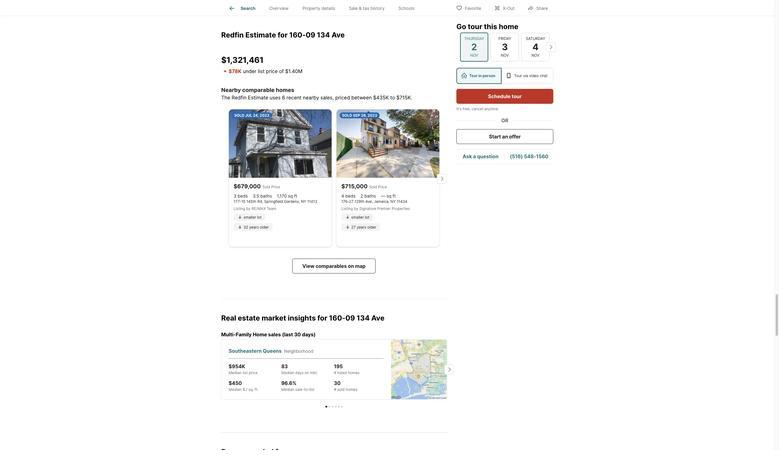 Task type: describe. For each thing, give the bounding box(es) containing it.
southeastern
[[229, 348, 262, 354]]

median for $450
[[229, 387, 242, 392]]

1 vertical spatial for
[[318, 314, 328, 323]]

history
[[371, 6, 385, 11]]

3 inside friday 3 nov
[[502, 41, 508, 52]]

queens
[[263, 348, 282, 354]]

list box containing tour in person
[[457, 68, 554, 84]]

cancel
[[472, 107, 483, 111]]

nov for 3
[[501, 53, 509, 58]]

sale & tax history
[[349, 6, 385, 11]]

nearby comparable homes the redfin estimate uses 6 recent nearby sales, priced between $435k to $715k.
[[221, 87, 413, 101]]

slide 1 dot image
[[326, 406, 327, 408]]

estate
[[238, 314, 260, 323]]

go
[[457, 22, 466, 31]]

chat
[[540, 73, 548, 78]]

$450
[[229, 380, 242, 386]]

search
[[241, 6, 256, 11]]

11434
[[397, 199, 408, 204]]

schools tab
[[392, 1, 422, 16]]

177-15 145th rd, springfield gardens, ny 11413 listing by re/max team
[[234, 199, 317, 211]]

1 vertical spatial 160-
[[329, 314, 346, 323]]

map
[[355, 263, 366, 269]]

sales,
[[321, 94, 334, 101]]

tax
[[363, 6, 370, 11]]

slide 6 dot image
[[341, 406, 343, 408]]

—
[[381, 193, 386, 199]]

3.5 baths
[[253, 193, 272, 199]]

comparable
[[242, 87, 275, 93]]

years for $715,000
[[357, 225, 367, 230]]

tour via video chat
[[514, 73, 548, 78]]

sold jul 24, 2023
[[234, 113, 270, 118]]

estimate inside nearby comparable homes the redfin estimate uses 6 recent nearby sales, priced between $435k to $715k.
[[248, 94, 268, 101]]

price for $679,000
[[271, 185, 280, 189]]

195 # listed homes
[[334, 364, 360, 375]]

list inside 96.6% median sale-to-list
[[310, 387, 315, 392]]

saturday 4 nov
[[526, 36, 545, 58]]

question
[[477, 154, 499, 160]]

sold sep 26, 2023
[[342, 113, 378, 118]]

0 vertical spatial 30
[[294, 332, 301, 338]]

slide 4 dot image
[[335, 406, 337, 408]]

smaller lot for $715,000
[[352, 215, 370, 220]]

a
[[473, 154, 476, 160]]

$450 median $ / sq. ft.
[[229, 380, 259, 392]]

# for 195
[[334, 371, 337, 375]]

0 horizontal spatial 3
[[234, 193, 237, 199]]

176-27 129th ave, jamaica, ny 11434 listing by signature premier properties
[[342, 199, 410, 211]]

photo of 176-27 129th ave, jamaica, ny 11434 image
[[337, 109, 440, 178]]

145th
[[247, 199, 257, 204]]

nearby
[[303, 94, 319, 101]]

out
[[508, 5, 515, 11]]

lot for $715,000
[[365, 215, 370, 220]]

sq.
[[249, 387, 254, 392]]

0 horizontal spatial for
[[278, 31, 288, 39]]

2023 for $715,000
[[368, 113, 378, 118]]

it's free, cancel anytime
[[457, 107, 498, 111]]

under
[[243, 68, 257, 75]]

sold for $679,000
[[234, 113, 245, 118]]

4 beds
[[342, 193, 356, 199]]

this
[[484, 22, 497, 31]]

1 vertical spatial next image
[[437, 174, 447, 184]]

tour for go
[[468, 22, 483, 31]]

gardens,
[[284, 199, 300, 204]]

market
[[262, 314, 286, 323]]

x-
[[503, 5, 508, 11]]

view comparables on map
[[303, 263, 366, 269]]

ask
[[463, 154, 472, 160]]

0 horizontal spatial ave
[[332, 31, 345, 39]]

re/max
[[252, 206, 266, 211]]

in
[[479, 73, 482, 78]]

$1,321,461
[[221, 55, 264, 65]]

1 vertical spatial 4
[[342, 193, 344, 199]]

0 vertical spatial 134
[[317, 31, 330, 39]]

1,170 sq ft
[[277, 193, 297, 199]]

property details tab
[[296, 1, 342, 16]]

home
[[499, 22, 519, 31]]

ft for — sq ft
[[393, 193, 396, 199]]

1 horizontal spatial next image
[[546, 42, 556, 52]]

start
[[489, 134, 501, 140]]

recent
[[287, 94, 302, 101]]

4 inside saturday 4 nov
[[533, 41, 539, 52]]

years for $679,000
[[249, 225, 259, 230]]

beds for $679,000
[[238, 193, 248, 199]]

details
[[322, 6, 335, 11]]

3 beds
[[234, 193, 248, 199]]

listing inside 177-15 145th rd, springfield gardens, ny 11413 listing by re/max team
[[234, 206, 245, 211]]

176-
[[342, 199, 349, 204]]

/
[[246, 387, 248, 392]]

1 horizontal spatial ave
[[372, 314, 385, 323]]

smaller for $679,000
[[244, 215, 256, 220]]

median for 83
[[282, 371, 294, 375]]

schedule tour button
[[457, 89, 554, 104]]

southeastern queens neighborhood
[[229, 348, 314, 354]]

2 baths
[[361, 193, 376, 199]]

search link
[[228, 5, 256, 12]]

video
[[529, 73, 539, 78]]

1 vertical spatial 27
[[352, 225, 356, 230]]

sq for —
[[387, 193, 392, 199]]

redfin estimate for 160-09 134 ave
[[221, 31, 345, 39]]

sale-
[[296, 387, 304, 392]]

homes inside nearby comparable homes the redfin estimate uses 6 recent nearby sales, priced between $435k to $715k.
[[276, 87, 295, 93]]

on inside button
[[348, 263, 354, 269]]

96.6%
[[282, 380, 297, 386]]

friday 3 nov
[[499, 36, 512, 58]]

$715,000
[[342, 183, 368, 190]]

older for $679,000
[[260, 225, 269, 230]]

(516) 548-1560
[[510, 154, 549, 160]]

tour in person
[[470, 73, 496, 78]]

slide 5 dot image
[[338, 406, 340, 408]]

the
[[221, 94, 230, 101]]

24,
[[253, 113, 259, 118]]

start an offer
[[489, 134, 521, 140]]

$954k
[[229, 364, 245, 370]]

$715k.
[[397, 94, 413, 101]]

(516)
[[510, 154, 523, 160]]

1 horizontal spatial 09
[[346, 314, 355, 323]]

1 vertical spatial 134
[[357, 314, 370, 323]]

sep
[[353, 113, 360, 118]]

177-
[[234, 199, 242, 204]]

&
[[359, 6, 362, 11]]

overview tab
[[263, 1, 296, 16]]

tour for tour in person
[[470, 73, 478, 78]]

priced
[[336, 94, 350, 101]]

0 horizontal spatial 09
[[306, 31, 316, 39]]

0 vertical spatial estimate
[[246, 31, 276, 39]]

sold for $715,000
[[342, 113, 352, 118]]

ask a question link
[[463, 154, 499, 160]]



Task type: locate. For each thing, give the bounding box(es) containing it.
sale
[[349, 6, 358, 11]]

ave,
[[366, 199, 373, 204]]

tour left in on the top right of the page
[[470, 73, 478, 78]]

1 horizontal spatial ny
[[391, 199, 396, 204]]

slide 2 dot image
[[329, 406, 330, 408]]

median inside $450 median $ / sq. ft.
[[229, 387, 242, 392]]

tour via video chat option
[[502, 68, 554, 84]]

1 smaller from the left
[[244, 215, 256, 220]]

price inside the $715,000 sold price
[[378, 185, 387, 189]]

nov down saturday
[[532, 53, 540, 58]]

median for 96.6%
[[282, 387, 294, 392]]

homes up 6
[[276, 87, 295, 93]]

4 up '176-' at the left of page
[[342, 193, 344, 199]]

1 by from the left
[[246, 206, 251, 211]]

1 horizontal spatial tour
[[514, 73, 522, 78]]

price
[[271, 185, 280, 189], [378, 185, 387, 189]]

smaller lot down the re/max
[[244, 215, 262, 220]]

sold
[[338, 387, 345, 392]]

27 years older
[[352, 225, 377, 230]]

0 horizontal spatial baths
[[261, 193, 272, 199]]

# left sold
[[334, 387, 337, 392]]

median inside 96.6% median sale-to-list
[[282, 387, 294, 392]]

0 horizontal spatial sq
[[288, 193, 293, 199]]

median down the 83
[[282, 371, 294, 375]]

smaller
[[244, 215, 256, 220], [352, 215, 364, 220]]

sq right —
[[387, 193, 392, 199]]

nov down thursday
[[470, 53, 478, 58]]

0 horizontal spatial 2
[[361, 193, 363, 199]]

tour inside option
[[514, 73, 522, 78]]

0 vertical spatial #
[[334, 371, 337, 375]]

0 horizontal spatial tour
[[470, 73, 478, 78]]

tour
[[468, 22, 483, 31], [512, 93, 522, 99]]

to-
[[304, 387, 310, 392]]

1 horizontal spatial 3
[[502, 41, 508, 52]]

tour inside option
[[470, 73, 478, 78]]

1 horizontal spatial smaller lot
[[352, 215, 370, 220]]

homes right listed
[[348, 371, 360, 375]]

27 down 4 beds
[[349, 199, 354, 204]]

2 sold from the left
[[342, 113, 352, 118]]

2 horizontal spatial nov
[[532, 53, 540, 58]]

1 horizontal spatial sold
[[342, 113, 352, 118]]

2 sq from the left
[[387, 193, 392, 199]]

tour in person option
[[457, 68, 502, 84]]

for down overview tab
[[278, 31, 288, 39]]

offer
[[509, 134, 521, 140]]

sold
[[263, 185, 270, 189], [370, 185, 377, 189]]

0 horizontal spatial 160-
[[289, 31, 306, 39]]

2 vertical spatial list
[[310, 387, 315, 392]]

ask a question
[[463, 154, 499, 160]]

2 sold from the left
[[370, 185, 377, 189]]

nov down friday
[[501, 53, 509, 58]]

ny down '— sq ft'
[[391, 199, 396, 204]]

30 inside 30 # sold homes
[[334, 380, 341, 386]]

ft up "gardens,"
[[294, 193, 297, 199]]

smaller for $715,000
[[352, 215, 364, 220]]

1,170
[[277, 193, 287, 199]]

2 horizontal spatial list
[[310, 387, 315, 392]]

1 horizontal spatial listing
[[342, 206, 353, 211]]

ft right —
[[393, 193, 396, 199]]

redfin inside nearby comparable homes the redfin estimate uses 6 recent nearby sales, priced between $435k to $715k.
[[232, 94, 247, 101]]

team
[[267, 206, 277, 211]]

1 sold from the left
[[263, 185, 270, 189]]

by inside 177-15 145th rd, springfield gardens, ny 11413 listing by re/max team
[[246, 206, 251, 211]]

on left map
[[348, 263, 354, 269]]

2 vertical spatial homes
[[346, 387, 358, 392]]

saturday
[[526, 36, 545, 41]]

tour left via
[[514, 73, 522, 78]]

1 price from the left
[[271, 185, 280, 189]]

home
[[253, 332, 267, 338]]

smaller lot for $679,000
[[244, 215, 262, 220]]

0 horizontal spatial next image
[[437, 174, 447, 184]]

baths up rd,
[[261, 193, 272, 199]]

1 lot from the left
[[257, 215, 262, 220]]

by inside 176-27 129th ave, jamaica, ny 11434 listing by signature premier properties
[[354, 206, 359, 211]]

carousel group
[[219, 338, 454, 408]]

listing inside 176-27 129th ave, jamaica, ny 11434 listing by signature premier properties
[[342, 206, 353, 211]]

1 # from the top
[[334, 371, 337, 375]]

27 inside 176-27 129th ave, jamaica, ny 11434 listing by signature premier properties
[[349, 199, 354, 204]]

1 horizontal spatial 160-
[[329, 314, 346, 323]]

0 vertical spatial next image
[[546, 42, 556, 52]]

0 horizontal spatial lot
[[257, 215, 262, 220]]

redfin up $1,321,461
[[221, 31, 244, 39]]

homes inside the 195 # listed homes
[[348, 371, 360, 375]]

median inside 83 median days on mkt.
[[282, 371, 294, 375]]

price inside $954k median list price
[[249, 371, 258, 375]]

0 horizontal spatial smaller
[[244, 215, 256, 220]]

redfin
[[221, 31, 244, 39], [232, 94, 247, 101]]

1 horizontal spatial on
[[348, 263, 354, 269]]

0 vertical spatial homes
[[276, 87, 295, 93]]

30 up sold
[[334, 380, 341, 386]]

on left "mkt."
[[305, 371, 309, 375]]

83 median days on mkt.
[[282, 364, 318, 375]]

list inside $954k median list price
[[243, 371, 248, 375]]

baths up ave,
[[365, 193, 376, 199]]

0 vertical spatial 3
[[502, 41, 508, 52]]

1 sold from the left
[[234, 113, 245, 118]]

share
[[537, 5, 548, 11]]

nov for 4
[[532, 53, 540, 58]]

0 horizontal spatial price
[[271, 185, 280, 189]]

2023 for $679,000
[[260, 113, 270, 118]]

27 down the 129th
[[352, 225, 356, 230]]

baths for $679,000
[[261, 193, 272, 199]]

11413
[[308, 199, 317, 204]]

1 ny from the left
[[301, 199, 306, 204]]

None button
[[460, 32, 489, 62], [491, 33, 519, 61], [522, 33, 550, 61], [460, 32, 489, 62], [491, 33, 519, 61], [522, 33, 550, 61]]

0 vertical spatial 4
[[533, 41, 539, 52]]

0 horizontal spatial ft
[[294, 193, 297, 199]]

3 up '177-'
[[234, 193, 237, 199]]

1 horizontal spatial 134
[[357, 314, 370, 323]]

1 older from the left
[[260, 225, 269, 230]]

1 vertical spatial 2
[[361, 193, 363, 199]]

median inside $954k median list price
[[229, 371, 242, 375]]

homes inside 30 # sold homes
[[346, 387, 358, 392]]

1 horizontal spatial beds
[[346, 193, 356, 199]]

30
[[294, 332, 301, 338], [334, 380, 341, 386]]

0 horizontal spatial beds
[[238, 193, 248, 199]]

0 vertical spatial 27
[[349, 199, 354, 204]]

list right under
[[258, 68, 265, 75]]

0 vertical spatial list
[[258, 68, 265, 75]]

lot
[[257, 215, 262, 220], [365, 215, 370, 220]]

share button
[[523, 1, 554, 14]]

price left "of"
[[266, 68, 278, 75]]

(last
[[282, 332, 293, 338]]

2 smaller from the left
[[352, 215, 364, 220]]

2 down thursday
[[472, 41, 477, 52]]

0 horizontal spatial nov
[[470, 53, 478, 58]]

list down $954k
[[243, 371, 248, 375]]

2 up the 129th
[[361, 193, 363, 199]]

estimate down search
[[246, 31, 276, 39]]

# left listed
[[334, 371, 337, 375]]

thursday
[[464, 36, 484, 41]]

1 listing from the left
[[234, 206, 245, 211]]

friday
[[499, 36, 512, 41]]

2 ny from the left
[[391, 199, 396, 204]]

on inside 83 median days on mkt.
[[305, 371, 309, 375]]

0 horizontal spatial 134
[[317, 31, 330, 39]]

on
[[348, 263, 354, 269], [305, 371, 309, 375]]

0 vertical spatial 160-
[[289, 31, 306, 39]]

0 horizontal spatial 2023
[[260, 113, 270, 118]]

2023 right 26,
[[368, 113, 378, 118]]

homes for 195
[[348, 371, 360, 375]]

1 horizontal spatial baths
[[365, 193, 376, 199]]

1 vertical spatial 09
[[346, 314, 355, 323]]

sold up 2 baths
[[370, 185, 377, 189]]

sold left jul
[[234, 113, 245, 118]]

#
[[334, 371, 337, 375], [334, 387, 337, 392]]

tour for tour via video chat
[[514, 73, 522, 78]]

# for 30
[[334, 387, 337, 392]]

favorite
[[465, 5, 482, 11]]

83
[[282, 364, 288, 370]]

# inside the 195 # listed homes
[[334, 371, 337, 375]]

1 vertical spatial price
[[249, 371, 258, 375]]

1 vertical spatial #
[[334, 387, 337, 392]]

nov inside thursday 2 nov
[[470, 53, 478, 58]]

next image
[[546, 42, 556, 52], [437, 174, 447, 184]]

price inside $679,000 sold price
[[271, 185, 280, 189]]

1 horizontal spatial for
[[318, 314, 328, 323]]

sold inside the $715,000 sold price
[[370, 185, 377, 189]]

0 vertical spatial for
[[278, 31, 288, 39]]

overview
[[270, 6, 289, 11]]

26,
[[361, 113, 367, 118]]

1 horizontal spatial price
[[378, 185, 387, 189]]

3 down friday
[[502, 41, 508, 52]]

0 vertical spatial 09
[[306, 31, 316, 39]]

next image
[[445, 365, 454, 375]]

2 smaller lot from the left
[[352, 215, 370, 220]]

1 horizontal spatial lot
[[365, 215, 370, 220]]

by down 145th
[[246, 206, 251, 211]]

list right sale-
[[310, 387, 315, 392]]

0 horizontal spatial years
[[249, 225, 259, 230]]

1 tour from the left
[[470, 73, 478, 78]]

ny left 11413
[[301, 199, 306, 204]]

neighborhood
[[284, 349, 314, 354]]

property details
[[303, 6, 335, 11]]

slide 3 dot image
[[332, 406, 334, 408]]

1 nov from the left
[[470, 53, 478, 58]]

family
[[236, 332, 252, 338]]

1 years from the left
[[249, 225, 259, 230]]

0 vertical spatial 2
[[472, 41, 477, 52]]

older right 32
[[260, 225, 269, 230]]

$435k
[[373, 94, 389, 101]]

price up $450 median $ / sq. ft.
[[249, 371, 258, 375]]

1 vertical spatial redfin
[[232, 94, 247, 101]]

2 2023 from the left
[[368, 113, 378, 118]]

$715,000 sold price
[[342, 183, 387, 190]]

homes for 30
[[346, 387, 358, 392]]

sale & tax history tab
[[342, 1, 392, 16]]

baths for $715,000
[[365, 193, 376, 199]]

0 horizontal spatial by
[[246, 206, 251, 211]]

anytime
[[484, 107, 498, 111]]

smaller up '27 years older' at the left of page
[[352, 215, 364, 220]]

1 horizontal spatial years
[[357, 225, 367, 230]]

an
[[502, 134, 508, 140]]

real
[[221, 314, 236, 323]]

tab list
[[221, 0, 427, 16]]

2 nov from the left
[[501, 53, 509, 58]]

tour for schedule
[[512, 93, 522, 99]]

2 inside thursday 2 nov
[[472, 41, 477, 52]]

homes right sold
[[346, 387, 358, 392]]

sales
[[268, 332, 281, 338]]

32
[[244, 225, 248, 230]]

2 price from the left
[[378, 185, 387, 189]]

nov
[[470, 53, 478, 58], [501, 53, 509, 58], [532, 53, 540, 58]]

median down 96.6%
[[282, 387, 294, 392]]

1 vertical spatial 30
[[334, 380, 341, 386]]

or
[[502, 117, 509, 124]]

nov inside saturday 4 nov
[[532, 53, 540, 58]]

2 by from the left
[[354, 206, 359, 211]]

median down $450 at left bottom
[[229, 387, 242, 392]]

list box
[[457, 68, 554, 84]]

lot for $679,000
[[257, 215, 262, 220]]

tour inside "button"
[[512, 93, 522, 99]]

real estate market insights for 160-09 134 ave
[[221, 314, 385, 323]]

ft.
[[255, 387, 259, 392]]

price up —
[[378, 185, 387, 189]]

price up 1,170
[[271, 185, 280, 189]]

# inside 30 # sold homes
[[334, 387, 337, 392]]

1 horizontal spatial 4
[[533, 41, 539, 52]]

2 tour from the left
[[514, 73, 522, 78]]

0 horizontal spatial ny
[[301, 199, 306, 204]]

2 lot from the left
[[365, 215, 370, 220]]

0 horizontal spatial 4
[[342, 193, 344, 199]]

sq for 1,170
[[288, 193, 293, 199]]

0 horizontal spatial smaller lot
[[244, 215, 262, 220]]

1 2023 from the left
[[260, 113, 270, 118]]

1 horizontal spatial older
[[368, 225, 377, 230]]

sq up "gardens,"
[[288, 193, 293, 199]]

beds up '176-' at the left of page
[[346, 193, 356, 199]]

2 years from the left
[[357, 225, 367, 230]]

0 horizontal spatial on
[[305, 371, 309, 375]]

0 vertical spatial price
[[266, 68, 278, 75]]

sold inside $679,000 sold price
[[263, 185, 270, 189]]

ny inside 176-27 129th ave, jamaica, ny 11434 listing by signature premier properties
[[391, 199, 396, 204]]

sold for $715,000
[[370, 185, 377, 189]]

lot down the signature
[[365, 215, 370, 220]]

schedule tour
[[488, 93, 522, 99]]

beds
[[238, 193, 248, 199], [346, 193, 356, 199]]

sold left sep
[[342, 113, 352, 118]]

person
[[483, 73, 496, 78]]

0 horizontal spatial tour
[[468, 22, 483, 31]]

1 vertical spatial estimate
[[248, 94, 268, 101]]

tab list containing search
[[221, 0, 427, 16]]

1 vertical spatial ave
[[372, 314, 385, 323]]

listing down '176-' at the left of page
[[342, 206, 353, 211]]

uses
[[270, 94, 281, 101]]

3 nov from the left
[[532, 53, 540, 58]]

1 horizontal spatial list
[[258, 68, 265, 75]]

1 vertical spatial homes
[[348, 371, 360, 375]]

30 right (last
[[294, 332, 301, 338]]

0 horizontal spatial price
[[249, 371, 258, 375]]

for right insights
[[318, 314, 328, 323]]

premier
[[377, 206, 391, 211]]

1 horizontal spatial ft
[[393, 193, 396, 199]]

photo of 177-15 145th rd, springfield gardens, ny 11413 image
[[229, 109, 332, 178]]

listing down '177-'
[[234, 206, 245, 211]]

estimate down comparable
[[248, 94, 268, 101]]

go tour this home
[[457, 22, 519, 31]]

0 vertical spatial tour
[[468, 22, 483, 31]]

by
[[246, 206, 251, 211], [354, 206, 359, 211]]

smaller up 32
[[244, 215, 256, 220]]

median for $954k
[[229, 371, 242, 375]]

1 horizontal spatial tour
[[512, 93, 522, 99]]

2023 right "24,"
[[260, 113, 270, 118]]

older down the signature
[[368, 225, 377, 230]]

tour right 'schedule' in the top of the page
[[512, 93, 522, 99]]

1 horizontal spatial price
[[266, 68, 278, 75]]

nov inside friday 3 nov
[[501, 53, 509, 58]]

09
[[306, 31, 316, 39], [346, 314, 355, 323]]

favorite button
[[451, 1, 487, 14]]

beds up 15
[[238, 193, 248, 199]]

2 older from the left
[[368, 225, 377, 230]]

years right 32
[[249, 225, 259, 230]]

1 horizontal spatial by
[[354, 206, 359, 211]]

sold up 3.5 baths
[[263, 185, 270, 189]]

0 horizontal spatial 30
[[294, 332, 301, 338]]

sold for $679,000
[[263, 185, 270, 189]]

smaller lot up '27 years older' at the left of page
[[352, 215, 370, 220]]

0 horizontal spatial sold
[[263, 185, 270, 189]]

median down $954k
[[229, 371, 242, 375]]

1 horizontal spatial 30
[[334, 380, 341, 386]]

years down the signature
[[357, 225, 367, 230]]

1 sq from the left
[[288, 193, 293, 199]]

of
[[279, 68, 284, 75]]

ny inside 177-15 145th rd, springfield gardens, ny 11413 listing by re/max team
[[301, 199, 306, 204]]

2 # from the top
[[334, 387, 337, 392]]

3.5
[[253, 193, 259, 199]]

1 horizontal spatial smaller
[[352, 215, 364, 220]]

0 vertical spatial on
[[348, 263, 354, 269]]

0 horizontal spatial listing
[[234, 206, 245, 211]]

1 smaller lot from the left
[[244, 215, 262, 220]]

1 horizontal spatial sold
[[370, 185, 377, 189]]

0 vertical spatial redfin
[[221, 31, 244, 39]]

list
[[258, 68, 265, 75], [243, 371, 248, 375], [310, 387, 315, 392]]

days)
[[302, 332, 316, 338]]

96.6% median sale-to-list
[[282, 380, 315, 392]]

1 vertical spatial on
[[305, 371, 309, 375]]

$679,000 sold price
[[234, 183, 280, 190]]

beds for $715,000
[[346, 193, 356, 199]]

mkt.
[[310, 371, 318, 375]]

0 horizontal spatial older
[[260, 225, 269, 230]]

1 ft from the left
[[294, 193, 297, 199]]

2 ft from the left
[[393, 193, 396, 199]]

2 listing from the left
[[342, 206, 353, 211]]

view
[[303, 263, 315, 269]]

548-
[[524, 154, 536, 160]]

1 beds from the left
[[238, 193, 248, 199]]

2 beds from the left
[[346, 193, 356, 199]]

2 baths from the left
[[365, 193, 376, 199]]

image image
[[391, 340, 447, 399]]

1 horizontal spatial 2
[[472, 41, 477, 52]]

1 vertical spatial 3
[[234, 193, 237, 199]]

properties
[[392, 206, 410, 211]]

rd,
[[258, 199, 263, 204]]

by down the 129th
[[354, 206, 359, 211]]

older for $715,000
[[368, 225, 377, 230]]

median
[[229, 371, 242, 375], [282, 371, 294, 375], [229, 387, 242, 392], [282, 387, 294, 392]]

1 horizontal spatial sq
[[387, 193, 392, 199]]

1 horizontal spatial nov
[[501, 53, 509, 58]]

to
[[391, 94, 395, 101]]

tour up thursday
[[468, 22, 483, 31]]

lot down the re/max
[[257, 215, 262, 220]]

ave
[[332, 31, 345, 39], [372, 314, 385, 323]]

it's
[[457, 107, 462, 111]]

4 down saturday
[[533, 41, 539, 52]]

jamaica,
[[374, 199, 390, 204]]

nov for 2
[[470, 53, 478, 58]]

ft for 1,170 sq ft
[[294, 193, 297, 199]]

redfin down nearby
[[232, 94, 247, 101]]

1 vertical spatial list
[[243, 371, 248, 375]]

price for $715,000
[[378, 185, 387, 189]]

springfield
[[264, 199, 283, 204]]

1 baths from the left
[[261, 193, 272, 199]]

$
[[243, 387, 245, 392]]



Task type: vqa. For each thing, say whether or not it's contained in the screenshot.


